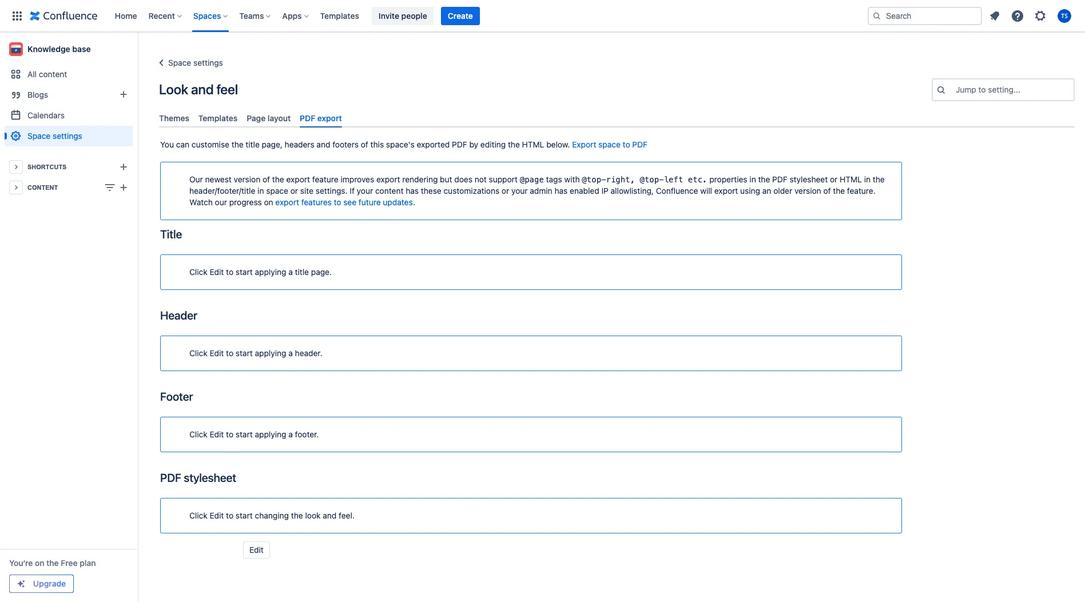 Task type: vqa. For each thing, say whether or not it's contained in the screenshot.
"Spaces" in the the Spaces popup button
no



Task type: locate. For each thing, give the bounding box(es) containing it.
and right look
[[323, 511, 337, 521]]

0 vertical spatial space settings link
[[155, 56, 223, 70]]

2 your from the left
[[512, 186, 528, 196]]

space settings down calendars at the top left
[[27, 131, 82, 141]]

in up 'feature.'
[[865, 175, 871, 184]]

apps button
[[279, 7, 313, 25]]

start inside footer click edit to start applying a footer.
[[236, 430, 253, 440]]

1 start from the top
[[236, 267, 253, 277]]

0 vertical spatial on
[[264, 198, 273, 207]]

templates right apps popup button
[[320, 11, 359, 20]]

1 horizontal spatial version
[[795, 186, 822, 196]]

title
[[246, 140, 260, 150], [295, 267, 309, 277]]

base
[[72, 44, 91, 54]]

1 horizontal spatial space
[[168, 58, 191, 68]]

recent
[[149, 11, 175, 20]]

banner
[[0, 0, 1086, 32]]

content
[[27, 184, 58, 191]]

content up updates.
[[375, 186, 404, 196]]

your down @page
[[512, 186, 528, 196]]

page.
[[311, 267, 332, 277]]

templates link up customise
[[194, 109, 242, 128]]

change view image
[[103, 181, 117, 195]]

0 horizontal spatial title
[[246, 140, 260, 150]]

space settings link down calendars at the top left
[[5, 126, 133, 147]]

0 horizontal spatial templates link
[[194, 109, 242, 128]]

not
[[475, 175, 487, 184]]

1 horizontal spatial space settings
[[168, 58, 223, 68]]

start for look
[[236, 511, 253, 521]]

space settings
[[168, 58, 223, 68], [27, 131, 82, 141]]

3 applying from the top
[[255, 430, 286, 440]]

0 horizontal spatial version
[[234, 175, 261, 184]]

content right all at the top
[[39, 69, 67, 79]]

1 horizontal spatial @top-
[[640, 175, 664, 184]]

pdf inside properties in the pdf stylesheet or html in the header/footer/title in space or site settings. if your content has these customizations or your admin has enabled ip allowlisting, confluence will export using an older version of the feature. watch our progress on
[[773, 175, 788, 184]]

a left footer.
[[289, 430, 293, 440]]

1 vertical spatial applying
[[255, 349, 286, 358]]

space left site
[[266, 186, 288, 196]]

export
[[318, 113, 342, 123], [287, 175, 310, 184], [377, 175, 400, 184], [715, 186, 739, 196], [276, 198, 299, 207]]

all content link
[[5, 64, 133, 85]]

1 your from the left
[[357, 186, 373, 196]]

space settings up look and feel at the top of page
[[168, 58, 223, 68]]

0 horizontal spatial space settings link
[[5, 126, 133, 147]]

with
[[565, 175, 580, 184]]

4 click from the top
[[189, 511, 208, 521]]

customise
[[192, 140, 230, 150]]

2 vertical spatial and
[[323, 511, 337, 521]]

home
[[115, 11, 137, 20]]

a left page.
[[289, 267, 293, 277]]

blogs link
[[5, 85, 133, 105]]

global element
[[7, 0, 866, 32]]

settings up look and feel at the top of page
[[193, 58, 223, 68]]

Search settings text field
[[956, 84, 959, 96]]

None submit
[[243, 542, 270, 559]]

header/footer/title
[[189, 186, 256, 196]]

1 applying from the top
[[255, 267, 286, 277]]

1 vertical spatial space
[[27, 131, 51, 141]]

or
[[831, 175, 838, 184], [291, 186, 298, 196], [502, 186, 510, 196]]

0 vertical spatial space
[[168, 58, 191, 68]]

applying left page.
[[255, 267, 286, 277]]

blogs
[[27, 90, 48, 100]]

0 horizontal spatial stylesheet
[[184, 472, 236, 485]]

space right export
[[599, 140, 621, 150]]

the left free in the bottom left of the page
[[46, 559, 59, 568]]

a left header.
[[289, 349, 293, 358]]

1 vertical spatial space settings
[[27, 131, 82, 141]]

setting...
[[989, 85, 1021, 94]]

1 horizontal spatial your
[[512, 186, 528, 196]]

applying for header.
[[255, 349, 286, 358]]

help icon image
[[1011, 9, 1025, 23]]

0 vertical spatial content
[[39, 69, 67, 79]]

of down page, on the left
[[263, 175, 270, 184]]

below.
[[547, 140, 570, 150]]

space up look
[[168, 58, 191, 68]]

1 vertical spatial version
[[795, 186, 822, 196]]

can
[[176, 140, 190, 150]]

right,
[[606, 175, 635, 184]]

your up "future"
[[357, 186, 373, 196]]

@top- up "enabled"
[[582, 175, 606, 184]]

click up header
[[189, 267, 208, 277]]

html up 'feature.'
[[840, 175, 863, 184]]

0 vertical spatial stylesheet
[[790, 175, 828, 184]]

settings down the calendars link
[[53, 131, 82, 141]]

1 vertical spatial content
[[375, 186, 404, 196]]

notification icon image
[[989, 9, 1002, 23]]

applying left footer.
[[255, 430, 286, 440]]

2 click from the top
[[189, 349, 208, 358]]

on inside properties in the pdf stylesheet or html in the header/footer/title in space or site settings. if your content has these customizations or your admin has enabled ip allowlisting, confluence will export using an older version of the feature. watch our progress on
[[264, 198, 273, 207]]

4 start from the top
[[236, 511, 253, 521]]

the down page, on the left
[[272, 175, 284, 184]]

a inside footer click edit to start applying a footer.
[[289, 430, 293, 440]]

in up progress
[[258, 186, 264, 196]]

settings
[[193, 58, 223, 68], [53, 131, 82, 141]]

3 click from the top
[[189, 430, 208, 440]]

and
[[191, 81, 214, 97], [317, 140, 331, 150], [323, 511, 337, 521]]

the left 'feature.'
[[834, 186, 846, 196]]

2 vertical spatial a
[[289, 430, 293, 440]]

exported
[[417, 140, 450, 150]]

jump to setting...
[[956, 85, 1021, 94]]

export up site
[[287, 175, 310, 184]]

html inside properties in the pdf stylesheet or html in the header/footer/title in space or site settings. if your content has these customizations or your admin has enabled ip allowlisting, confluence will export using an older version of the feature. watch our progress on
[[840, 175, 863, 184]]

1 horizontal spatial templates link
[[317, 7, 363, 25]]

@top- up 'allowlisting,'
[[640, 175, 664, 184]]

3 edit from the top
[[210, 430, 224, 440]]

1 vertical spatial on
[[35, 559, 44, 568]]

pdf inside pdf export link
[[300, 113, 316, 123]]

0 horizontal spatial has
[[406, 186, 419, 196]]

3 a from the top
[[289, 430, 293, 440]]

calendars link
[[5, 105, 133, 126]]

export up updates.
[[377, 175, 400, 184]]

calendars
[[27, 110, 65, 120]]

of left this
[[361, 140, 369, 150]]

0 horizontal spatial space
[[266, 186, 288, 196]]

of left 'feature.'
[[824, 186, 831, 196]]

1 vertical spatial templates
[[199, 113, 238, 123]]

@top-
[[582, 175, 606, 184], [640, 175, 664, 184]]

shortcuts
[[27, 164, 67, 171]]

0 vertical spatial applying
[[255, 267, 286, 277]]

1 vertical spatial title
[[295, 267, 309, 277]]

of inside properties in the pdf stylesheet or html in the header/footer/title in space or site settings. if your content has these customizations or your admin has enabled ip allowlisting, confluence will export using an older version of the feature. watch our progress on
[[824, 186, 831, 196]]

will
[[701, 186, 713, 196]]

edit
[[210, 267, 224, 277], [210, 349, 224, 358], [210, 430, 224, 440], [210, 511, 224, 521]]

the
[[232, 140, 244, 150], [508, 140, 520, 150], [272, 175, 284, 184], [759, 175, 771, 184], [873, 175, 885, 184], [834, 186, 846, 196], [291, 511, 303, 521], [46, 559, 59, 568]]

stylesheet inside properties in the pdf stylesheet or html in the header/footer/title in space or site settings. if your content has these customizations or your admin has enabled ip allowlisting, confluence will export using an older version of the feature. watch our progress on
[[790, 175, 828, 184]]

teams
[[239, 11, 264, 20]]

2 has from the left
[[555, 186, 568, 196]]

pdf
[[300, 113, 316, 123], [452, 140, 467, 150], [633, 140, 648, 150], [773, 175, 788, 184], [160, 472, 181, 485]]

0 horizontal spatial settings
[[53, 131, 82, 141]]

collapse sidebar image
[[125, 38, 150, 61]]

0 vertical spatial title
[[246, 140, 260, 150]]

feature.
[[848, 186, 876, 196]]

export inside properties in the pdf stylesheet or html in the header/footer/title in space or site settings. if your content has these customizations or your admin has enabled ip allowlisting, confluence will export using an older version of the feature. watch our progress on
[[715, 186, 739, 196]]

export space to pdf link
[[573, 140, 648, 150]]

and for you can customise the title page, headers and footers of this space's exported pdf by editing the html below. export space to pdf
[[317, 140, 331, 150]]

1 vertical spatial html
[[840, 175, 863, 184]]

on
[[264, 198, 273, 207], [35, 559, 44, 568]]

space element
[[0, 32, 137, 603]]

has down tags
[[555, 186, 568, 196]]

in up using
[[750, 175, 757, 184]]

1 click from the top
[[189, 267, 208, 277]]

1 horizontal spatial templates
[[320, 11, 359, 20]]

0 horizontal spatial html
[[522, 140, 545, 150]]

0 vertical spatial html
[[522, 140, 545, 150]]

our
[[189, 175, 203, 184]]

export inside tab list
[[318, 113, 342, 123]]

0 horizontal spatial @top-
[[582, 175, 606, 184]]

2 vertical spatial of
[[824, 186, 831, 196]]

version right older
[[795, 186, 822, 196]]

templates link right apps popup button
[[317, 7, 363, 25]]

spaces button
[[190, 7, 233, 25]]

start
[[236, 267, 253, 277], [236, 349, 253, 358], [236, 430, 253, 440], [236, 511, 253, 521]]

export up footers
[[318, 113, 342, 123]]

on right you're
[[35, 559, 44, 568]]

in
[[750, 175, 757, 184], [865, 175, 871, 184], [258, 186, 264, 196]]

to
[[979, 85, 987, 94], [623, 140, 631, 150], [334, 198, 341, 207], [226, 267, 234, 277], [226, 349, 234, 358], [226, 430, 234, 440], [226, 511, 234, 521]]

export down properties
[[715, 186, 739, 196]]

knowledge base
[[27, 44, 91, 54]]

you're on the free plan
[[9, 559, 96, 568]]

space inside properties in the pdf stylesheet or html in the header/footer/title in space or site settings. if your content has these customizations or your admin has enabled ip allowlisting, confluence will export using an older version of the feature. watch our progress on
[[266, 186, 288, 196]]

our newest version of the export feature improves export rendering but does not support @page tags with @top-right, @top-left etc.
[[189, 175, 708, 184]]

of
[[361, 140, 369, 150], [263, 175, 270, 184], [824, 186, 831, 196]]

click down pdf stylesheet
[[189, 511, 208, 521]]

0 horizontal spatial on
[[35, 559, 44, 568]]

on right progress
[[264, 198, 273, 207]]

1 a from the top
[[289, 267, 293, 277]]

0 horizontal spatial your
[[357, 186, 373, 196]]

2 vertical spatial applying
[[255, 430, 286, 440]]

version
[[234, 175, 261, 184], [795, 186, 822, 196]]

click up pdf stylesheet
[[189, 430, 208, 440]]

free
[[61, 559, 78, 568]]

0 vertical spatial version
[[234, 175, 261, 184]]

footer click edit to start applying a footer.
[[160, 390, 319, 440]]

pdf export
[[300, 113, 342, 123]]

tab list
[[155, 109, 1080, 128]]

1 vertical spatial space settings link
[[5, 126, 133, 147]]

version up progress
[[234, 175, 261, 184]]

content inside space element
[[39, 69, 67, 79]]

apps
[[282, 11, 302, 20]]

2 edit from the top
[[210, 349, 224, 358]]

0 vertical spatial of
[[361, 140, 369, 150]]

space settings link
[[155, 56, 223, 70], [5, 126, 133, 147]]

1 vertical spatial templates link
[[194, 109, 242, 128]]

1 horizontal spatial space settings link
[[155, 56, 223, 70]]

1 horizontal spatial on
[[264, 198, 273, 207]]

0 vertical spatial templates link
[[317, 7, 363, 25]]

all content
[[27, 69, 67, 79]]

2 a from the top
[[289, 349, 293, 358]]

0 vertical spatial templates
[[320, 11, 359, 20]]

a for header.
[[289, 349, 293, 358]]

admin
[[530, 186, 553, 196]]

space settings link up look and feel at the top of page
[[155, 56, 223, 70]]

1 vertical spatial space
[[266, 186, 288, 196]]

html left below.
[[522, 140, 545, 150]]

1 horizontal spatial html
[[840, 175, 863, 184]]

tab list containing themes
[[155, 109, 1080, 128]]

and for click edit to start changing the look and feel.
[[323, 511, 337, 521]]

1 horizontal spatial space
[[599, 140, 621, 150]]

all
[[27, 69, 37, 79]]

0 horizontal spatial space settings
[[27, 131, 82, 141]]

feel.
[[339, 511, 355, 521]]

3 start from the top
[[236, 430, 253, 440]]

1 vertical spatial a
[[289, 349, 293, 358]]

click down header
[[189, 349, 208, 358]]

confluence image
[[30, 9, 98, 23], [30, 9, 98, 23]]

space down calendars at the top left
[[27, 131, 51, 141]]

future
[[359, 198, 381, 207]]

4 edit from the top
[[210, 511, 224, 521]]

Search field
[[868, 7, 983, 25]]

recent button
[[145, 7, 187, 25]]

the right customise
[[232, 140, 244, 150]]

customizations
[[444, 186, 500, 196]]

2 start from the top
[[236, 349, 253, 358]]

title left page, on the left
[[246, 140, 260, 150]]

knowledge
[[27, 44, 70, 54]]

1 vertical spatial settings
[[53, 131, 82, 141]]

1 vertical spatial of
[[263, 175, 270, 184]]

1 vertical spatial and
[[317, 140, 331, 150]]

1 edit from the top
[[210, 267, 224, 277]]

start for header.
[[236, 349, 253, 358]]

and left footers
[[317, 140, 331, 150]]

and left feel at the top left
[[191, 81, 214, 97]]

1 horizontal spatial content
[[375, 186, 404, 196]]

0 vertical spatial a
[[289, 267, 293, 277]]

content
[[39, 69, 67, 79], [375, 186, 404, 196]]

1 vertical spatial stylesheet
[[184, 472, 236, 485]]

1 horizontal spatial stylesheet
[[790, 175, 828, 184]]

0 horizontal spatial content
[[39, 69, 67, 79]]

click for click edit to start applying a header.
[[189, 349, 208, 358]]

jump
[[956, 85, 977, 94]]

create
[[448, 11, 473, 20]]

0 horizontal spatial space
[[27, 131, 51, 141]]

html
[[522, 140, 545, 150], [840, 175, 863, 184]]

1 horizontal spatial of
[[361, 140, 369, 150]]

2 applying from the top
[[255, 349, 286, 358]]

layout
[[268, 113, 291, 123]]

1 @top- from the left
[[582, 175, 606, 184]]

1 horizontal spatial has
[[555, 186, 568, 196]]

1 horizontal spatial settings
[[193, 58, 223, 68]]

title left page.
[[295, 267, 309, 277]]

has down rendering
[[406, 186, 419, 196]]

settings icon image
[[1034, 9, 1048, 23]]

space
[[599, 140, 621, 150], [266, 186, 288, 196]]

templates up customise
[[199, 113, 238, 123]]

applying left header.
[[255, 349, 286, 358]]

2 horizontal spatial of
[[824, 186, 831, 196]]



Task type: describe. For each thing, give the bounding box(es) containing it.
page layout
[[247, 113, 291, 123]]

create a page image
[[117, 181, 131, 195]]

upgrade button
[[10, 576, 73, 593]]

version inside properties in the pdf stylesheet or html in the header/footer/title in space or site settings. if your content has these customizations or your admin has enabled ip allowlisting, confluence will export using an older version of the feature. watch our progress on
[[795, 186, 822, 196]]

see
[[344, 198, 357, 207]]

feature
[[312, 175, 339, 184]]

click for click edit to start applying a title page.
[[189, 267, 208, 277]]

create link
[[441, 7, 480, 25]]

settings.
[[316, 186, 348, 196]]

@page
[[520, 175, 544, 184]]

click inside footer click edit to start applying a footer.
[[189, 430, 208, 440]]

start for title
[[236, 267, 253, 277]]

you can customise the title page, headers and footers of this space's exported pdf by editing the html below. export space to pdf
[[160, 140, 648, 150]]

our
[[215, 198, 227, 207]]

tags
[[546, 175, 563, 184]]

site
[[300, 186, 314, 196]]

the up 'feature.'
[[873, 175, 885, 184]]

invite people button
[[372, 7, 434, 25]]

title
[[160, 228, 182, 241]]

but
[[440, 175, 453, 184]]

premium image
[[17, 580, 26, 589]]

add shortcut image
[[117, 160, 131, 174]]

0 vertical spatial and
[[191, 81, 214, 97]]

space settings inside space element
[[27, 131, 82, 141]]

2 horizontal spatial in
[[865, 175, 871, 184]]

click for click edit to start changing the look and feel.
[[189, 511, 208, 521]]

click edit to start applying a title page.
[[189, 267, 332, 277]]

0 vertical spatial space settings
[[168, 58, 223, 68]]

0 horizontal spatial of
[[263, 175, 270, 184]]

the up an
[[759, 175, 771, 184]]

applying for title
[[255, 267, 286, 277]]

shortcuts button
[[5, 157, 133, 177]]

themes
[[159, 113, 189, 123]]

search image
[[873, 11, 882, 20]]

progress
[[229, 198, 262, 207]]

editing
[[481, 140, 506, 150]]

headers
[[285, 140, 315, 150]]

0 horizontal spatial templates
[[199, 113, 238, 123]]

home link
[[111, 7, 141, 25]]

edit for click edit to start changing the look and feel.
[[210, 511, 224, 521]]

these
[[421, 186, 442, 196]]

header
[[160, 309, 198, 322]]

does
[[455, 175, 473, 184]]

an
[[763, 186, 772, 196]]

the right editing
[[508, 140, 520, 150]]

1 has from the left
[[406, 186, 419, 196]]

2 horizontal spatial or
[[831, 175, 838, 184]]

on inside space element
[[35, 559, 44, 568]]

a for title
[[289, 267, 293, 277]]

support
[[489, 175, 518, 184]]

footers
[[333, 140, 359, 150]]

you're
[[9, 559, 33, 568]]

1 horizontal spatial in
[[750, 175, 757, 184]]

the inside space element
[[46, 559, 59, 568]]

0 horizontal spatial in
[[258, 186, 264, 196]]

properties
[[710, 175, 748, 184]]

edit inside footer click edit to start applying a footer.
[[210, 430, 224, 440]]

plan
[[80, 559, 96, 568]]

2 @top- from the left
[[640, 175, 664, 184]]

click edit to start applying a header.
[[189, 349, 323, 358]]

edit for click edit to start applying a title page.
[[210, 267, 224, 277]]

click edit to start changing the look and feel.
[[189, 511, 355, 521]]

look
[[305, 511, 321, 521]]

look and feel
[[159, 81, 238, 97]]

export features to see future updates. link
[[276, 198, 415, 207]]

upgrade
[[33, 579, 66, 589]]

appswitcher icon image
[[10, 9, 24, 23]]

export left features
[[276, 198, 299, 207]]

footer
[[160, 390, 193, 404]]

by
[[470, 140, 479, 150]]

feel
[[217, 81, 238, 97]]

the left look
[[291, 511, 303, 521]]

content button
[[5, 177, 133, 198]]

0 vertical spatial space
[[599, 140, 621, 150]]

improves
[[341, 175, 374, 184]]

space's
[[386, 140, 415, 150]]

people
[[402, 11, 427, 20]]

to inside footer click edit to start applying a footer.
[[226, 430, 234, 440]]

page layout link
[[242, 109, 295, 128]]

your profile and preferences image
[[1058, 9, 1072, 23]]

left
[[664, 175, 684, 184]]

export
[[573, 140, 597, 150]]

export features to see future updates.
[[276, 198, 415, 207]]

templates link inside global element
[[317, 7, 363, 25]]

1 horizontal spatial title
[[295, 267, 309, 277]]

you
[[160, 140, 174, 150]]

watch
[[189, 198, 213, 207]]

teams button
[[236, 7, 276, 25]]

1 horizontal spatial or
[[502, 186, 510, 196]]

0 horizontal spatial or
[[291, 186, 298, 196]]

settings inside space element
[[53, 131, 82, 141]]

features
[[302, 198, 332, 207]]

content inside properties in the pdf stylesheet or html in the header/footer/title in space or site settings. if your content has these customizations or your admin has enabled ip allowlisting, confluence will export using an older version of the feature. watch our progress on
[[375, 186, 404, 196]]

0 vertical spatial settings
[[193, 58, 223, 68]]

if
[[350, 186, 355, 196]]

edit for click edit to start applying a header.
[[210, 349, 224, 358]]

using
[[741, 186, 761, 196]]

applying inside footer click edit to start applying a footer.
[[255, 430, 286, 440]]

rendering
[[403, 175, 438, 184]]

this
[[371, 140, 384, 150]]

knowledge base link
[[5, 38, 133, 61]]

older
[[774, 186, 793, 196]]

themes link
[[155, 109, 194, 128]]

look
[[159, 81, 188, 97]]

page,
[[262, 140, 283, 150]]

banner containing home
[[0, 0, 1086, 32]]

header.
[[295, 349, 323, 358]]

confluence
[[656, 186, 699, 196]]

updates.
[[383, 198, 415, 207]]

changing
[[255, 511, 289, 521]]

invite people
[[379, 11, 427, 20]]

page
[[247, 113, 266, 123]]

create a blog image
[[117, 88, 131, 101]]

footer.
[[295, 430, 319, 440]]

invite
[[379, 11, 400, 20]]

templates inside global element
[[320, 11, 359, 20]]

spaces
[[193, 11, 221, 20]]



